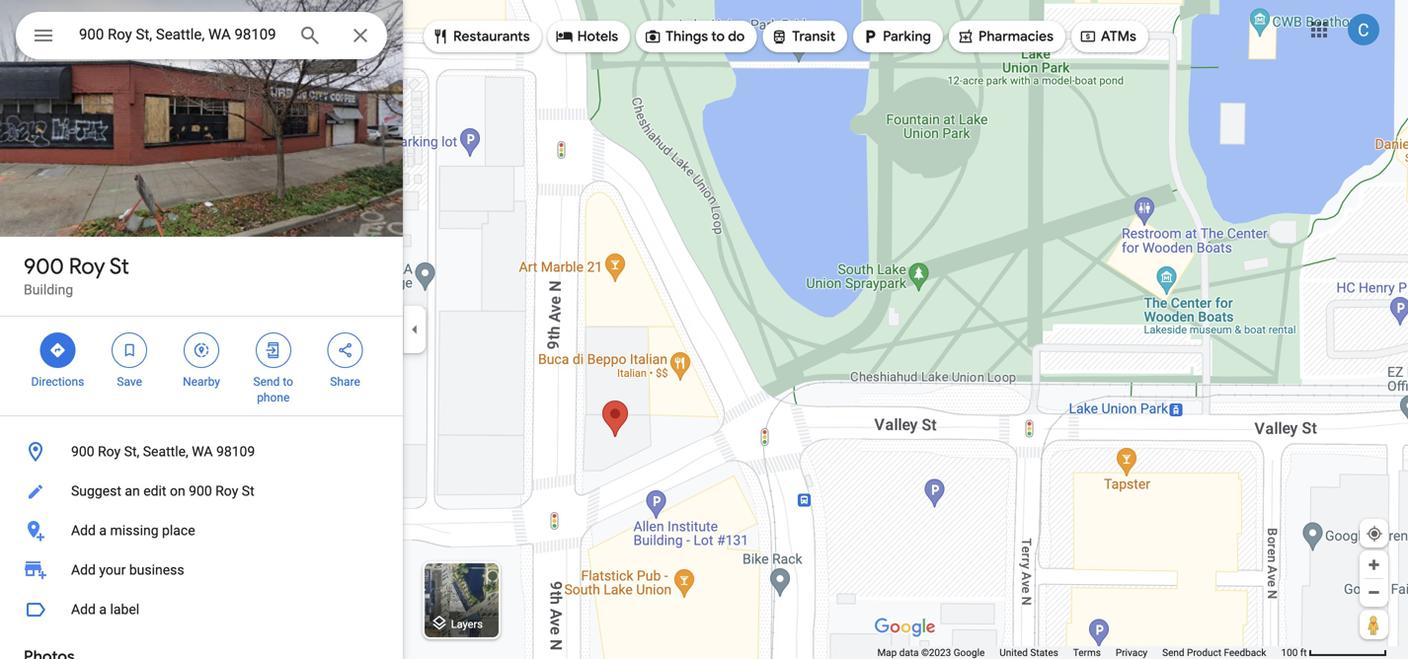 Task type: describe. For each thing, give the bounding box(es) containing it.
100
[[1281, 647, 1298, 659]]

data
[[899, 647, 919, 659]]

send for send to phone
[[253, 375, 280, 389]]

product
[[1187, 647, 1222, 659]]

add a missing place
[[71, 523, 195, 539]]

roy for st,
[[98, 444, 121, 460]]

900 Roy St, Seattle, WA 98109 field
[[16, 12, 387, 59]]

show your location image
[[1366, 525, 1384, 543]]

900 roy st building
[[24, 253, 129, 298]]

map
[[877, 647, 897, 659]]

share
[[330, 375, 360, 389]]

add for add a missing place
[[71, 523, 96, 539]]

900 for st,
[[71, 444, 94, 460]]


[[957, 26, 975, 47]]


[[771, 26, 788, 47]]

st,
[[124, 444, 140, 460]]

send product feedback button
[[1163, 647, 1267, 660]]

 atms
[[1079, 26, 1137, 47]]

 button
[[16, 12, 71, 63]]

united
[[1000, 647, 1028, 659]]

things
[[666, 28, 708, 45]]

add a missing place button
[[0, 512, 403, 551]]

terms button
[[1073, 647, 1101, 660]]

zoom out image
[[1367, 586, 1382, 601]]


[[121, 340, 138, 361]]

ft
[[1301, 647, 1307, 659]]

nearby
[[183, 375, 220, 389]]

 restaurants
[[432, 26, 530, 47]]

footer inside google maps element
[[877, 647, 1281, 660]]

 search field
[[16, 12, 387, 63]]

roy inside button
[[215, 483, 238, 500]]

transit
[[792, 28, 836, 45]]

suggest
[[71, 483, 121, 500]]


[[49, 340, 67, 361]]

send for send product feedback
[[1163, 647, 1185, 659]]

privacy
[[1116, 647, 1148, 659]]


[[644, 26, 662, 47]]

 things to do
[[644, 26, 745, 47]]

phone
[[257, 391, 290, 405]]


[[1079, 26, 1097, 47]]

st inside 900 roy st building
[[110, 253, 129, 280]]

united states
[[1000, 647, 1059, 659]]

add your business link
[[0, 551, 403, 591]]

wa
[[192, 444, 213, 460]]

a for label
[[99, 602, 107, 618]]


[[432, 26, 449, 47]]

zoom in image
[[1367, 558, 1382, 573]]

missing
[[110, 523, 159, 539]]

 parking
[[861, 26, 931, 47]]

suggest an edit on 900 roy st button
[[0, 472, 403, 512]]

do
[[728, 28, 745, 45]]

google
[[954, 647, 985, 659]]

100 ft button
[[1281, 647, 1388, 659]]

place
[[162, 523, 195, 539]]

terms
[[1073, 647, 1101, 659]]


[[193, 340, 210, 361]]

your
[[99, 562, 126, 579]]

 transit
[[771, 26, 836, 47]]



Task type: locate. For each thing, give the bounding box(es) containing it.
none field inside 900 roy st, seattle, wa 98109 'field'
[[79, 23, 282, 46]]

building
[[24, 282, 73, 298]]

a left missing
[[99, 523, 107, 539]]

st up 
[[110, 253, 129, 280]]

directions
[[31, 375, 84, 389]]

google account: cat marinescu  
(ecaterina.marinescu@adept.ai) image
[[1348, 14, 1380, 46]]

2 a from the top
[[99, 602, 107, 618]]

0 vertical spatial add
[[71, 523, 96, 539]]

0 vertical spatial st
[[110, 253, 129, 280]]

©2023
[[921, 647, 951, 659]]

seattle,
[[143, 444, 188, 460]]

2 add from the top
[[71, 562, 96, 579]]

st
[[110, 253, 129, 280], [242, 483, 254, 500]]

atms
[[1101, 28, 1137, 45]]

label
[[110, 602, 139, 618]]

900
[[24, 253, 64, 280], [71, 444, 94, 460], [189, 483, 212, 500]]

1 vertical spatial add
[[71, 562, 96, 579]]

1 vertical spatial st
[[242, 483, 254, 500]]

pharmacies
[[979, 28, 1054, 45]]

900 up suggest
[[71, 444, 94, 460]]


[[336, 340, 354, 361]]

0 vertical spatial to
[[711, 28, 725, 45]]

 pharmacies
[[957, 26, 1054, 47]]

add your business
[[71, 562, 184, 579]]

900 right on
[[189, 483, 212, 500]]

to inside  things to do
[[711, 28, 725, 45]]

feedback
[[1224, 647, 1267, 659]]

to
[[711, 28, 725, 45], [283, 375, 293, 389]]

footer containing map data ©2023 google
[[877, 647, 1281, 660]]


[[32, 21, 55, 50]]

show street view coverage image
[[1360, 610, 1389, 640]]

send
[[253, 375, 280, 389], [1163, 647, 1185, 659]]

900 roy st main content
[[0, 0, 403, 660]]

add for add a label
[[71, 602, 96, 618]]

add a label button
[[0, 591, 403, 630]]

send product feedback
[[1163, 647, 1267, 659]]

send up the phone
[[253, 375, 280, 389]]

add for add your business
[[71, 562, 96, 579]]

edit
[[143, 483, 166, 500]]

add a label
[[71, 602, 139, 618]]

add left label
[[71, 602, 96, 618]]

a
[[99, 523, 107, 539], [99, 602, 107, 618]]

1 vertical spatial send
[[1163, 647, 1185, 659]]

900 for st
[[24, 253, 64, 280]]

900 roy st, seattle, wa 98109
[[71, 444, 255, 460]]

to inside send to phone
[[283, 375, 293, 389]]

0 vertical spatial roy
[[69, 253, 105, 280]]

add down suggest
[[71, 523, 96, 539]]

0 vertical spatial 900
[[24, 253, 64, 280]]

1 horizontal spatial send
[[1163, 647, 1185, 659]]

1 vertical spatial a
[[99, 602, 107, 618]]

100 ft
[[1281, 647, 1307, 659]]

map data ©2023 google
[[877, 647, 985, 659]]

900 inside 'button'
[[71, 444, 94, 460]]

st down 98109
[[242, 483, 254, 500]]

on
[[170, 483, 185, 500]]

roy left st, on the bottom left of the page
[[98, 444, 121, 460]]


[[264, 340, 282, 361]]

0 horizontal spatial st
[[110, 253, 129, 280]]

business
[[129, 562, 184, 579]]

send inside button
[[1163, 647, 1185, 659]]

2 vertical spatial 900
[[189, 483, 212, 500]]

restaurants
[[453, 28, 530, 45]]

1 horizontal spatial st
[[242, 483, 254, 500]]

roy inside 900 roy st building
[[69, 253, 105, 280]]

privacy button
[[1116, 647, 1148, 660]]

save
[[117, 375, 142, 389]]

united states button
[[1000, 647, 1059, 660]]


[[861, 26, 879, 47]]

to up the phone
[[283, 375, 293, 389]]

states
[[1031, 647, 1059, 659]]

add
[[71, 523, 96, 539], [71, 562, 96, 579], [71, 602, 96, 618]]

0 vertical spatial a
[[99, 523, 107, 539]]

2 vertical spatial roy
[[215, 483, 238, 500]]

parking
[[883, 28, 931, 45]]

add left your
[[71, 562, 96, 579]]

send to phone
[[253, 375, 293, 405]]

to left do
[[711, 28, 725, 45]]

an
[[125, 483, 140, 500]]

1 vertical spatial to
[[283, 375, 293, 389]]

900 inside 900 roy st building
[[24, 253, 64, 280]]

2 horizontal spatial 900
[[189, 483, 212, 500]]

1 a from the top
[[99, 523, 107, 539]]

98109
[[216, 444, 255, 460]]

send left product
[[1163, 647, 1185, 659]]

0 horizontal spatial 900
[[24, 253, 64, 280]]

900 roy st, seattle, wa 98109 button
[[0, 433, 403, 472]]

0 vertical spatial send
[[253, 375, 280, 389]]

collapse side panel image
[[404, 319, 426, 341]]

a for missing
[[99, 523, 107, 539]]

0 horizontal spatial to
[[283, 375, 293, 389]]

send inside send to phone
[[253, 375, 280, 389]]

2 vertical spatial add
[[71, 602, 96, 618]]

suggest an edit on 900 roy st
[[71, 483, 254, 500]]

1 horizontal spatial to
[[711, 28, 725, 45]]

1 add from the top
[[71, 523, 96, 539]]

1 vertical spatial roy
[[98, 444, 121, 460]]

layers
[[451, 619, 483, 631]]

1 vertical spatial 900
[[71, 444, 94, 460]]

roy
[[69, 253, 105, 280], [98, 444, 121, 460], [215, 483, 238, 500]]

1 horizontal spatial 900
[[71, 444, 94, 460]]

a left label
[[99, 602, 107, 618]]

roy up 'building'
[[69, 253, 105, 280]]

google maps element
[[0, 0, 1408, 660]]

roy inside 'button'
[[98, 444, 121, 460]]

900 inside button
[[189, 483, 212, 500]]

roy down 98109
[[215, 483, 238, 500]]

900 up 'building'
[[24, 253, 64, 280]]

hotels
[[577, 28, 618, 45]]

footer
[[877, 647, 1281, 660]]

actions for 900 roy st region
[[0, 317, 403, 416]]

3 add from the top
[[71, 602, 96, 618]]

0 horizontal spatial send
[[253, 375, 280, 389]]

 hotels
[[556, 26, 618, 47]]

st inside button
[[242, 483, 254, 500]]

roy for st
[[69, 253, 105, 280]]

None field
[[79, 23, 282, 46]]


[[556, 26, 574, 47]]



Task type: vqa. For each thing, say whether or not it's contained in the screenshot.


